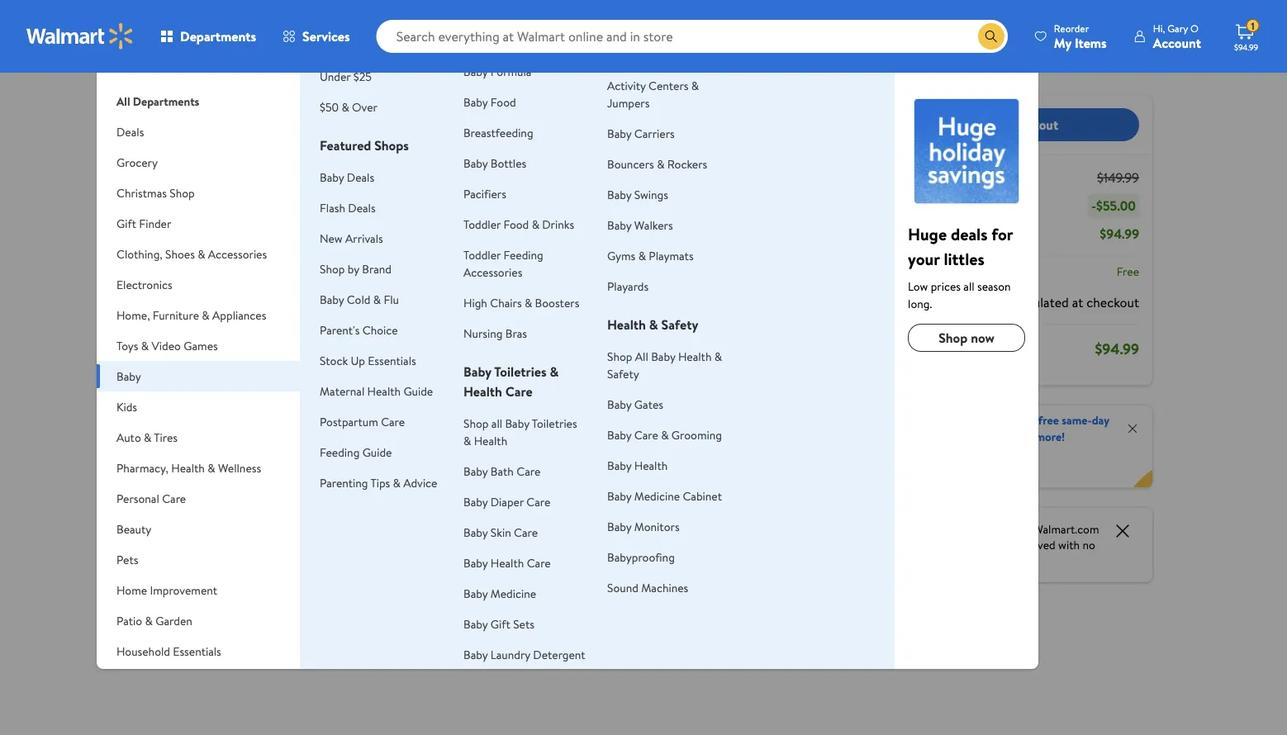 Task type: describe. For each thing, give the bounding box(es) containing it.
latte
[[589, 538, 619, 557]]

baby for baby carriers
[[607, 125, 632, 141]]

monitors
[[635, 519, 680, 535]]

health inside dropdown button
[[171, 460, 205, 476]]

keurig k-cafe single serve k- cup coffee maker, latte maker and cappuccino maker, dark charcoal group
[[548, 299, 646, 629]]

3+ inside '$14.00' group
[[423, 595, 435, 609]]

activity centers & jumpers link
[[607, 77, 699, 111]]

home, furniture & appliances button
[[97, 300, 300, 331]]

add button for onn. reusable 35mm camera with flash
[[295, 408, 355, 434]]

and
[[587, 557, 607, 575]]

toiletries inside baby toiletries & health care
[[494, 363, 547, 381]]

featured
[[320, 136, 371, 155]]

toddler for toddler feeding accessories
[[464, 247, 501, 263]]

baby monitors
[[607, 519, 680, 535]]

to inside continue to checkout button
[[990, 116, 1003, 134]]

seller for apple airpods with charging case (2nd generation)
[[193, 308, 216, 322]]

baby cold & flu link
[[320, 291, 399, 307]]

baby diaper care link
[[464, 494, 551, 510]]

grocery button
[[97, 147, 300, 178]]

baby button
[[97, 361, 300, 392]]

christmas
[[117, 185, 167, 201]]

shipping inside '$14.00' group
[[454, 595, 490, 609]]

all inside shop all baby health & safety
[[635, 348, 649, 364]]

charcoal
[[548, 611, 599, 629]]

pharmacy, health & wellness button
[[97, 453, 300, 483]]

feeding guide link
[[320, 444, 392, 460]]

improvement
[[150, 582, 217, 598]]

$99.00 inside 'now $99.00 $129.00 apple airpods with charging case (2nd generation)'
[[198, 459, 241, 480]]

same-
[[1062, 412, 1092, 428]]

gyms & playmats link
[[607, 248, 694, 264]]

delivery,
[[909, 428, 952, 445]]

baby medicine cabinet
[[607, 488, 722, 504]]

drinks
[[542, 216, 575, 232]]

my
[[1054, 33, 1072, 52]]

care right diaper
[[527, 494, 551, 510]]

baby for baby health care
[[464, 555, 488, 571]]

for inside banner
[[967, 452, 982, 468]]

care down 'cup'
[[527, 555, 551, 571]]

get
[[1019, 412, 1036, 428]]

coffee
[[574, 520, 615, 538]]

add to cart image for keurig k-cafe single serve k- cup coffee maker, latte maker and cappuccino maker, dark charcoal
[[557, 411, 577, 431]]

low
[[908, 278, 928, 294]]

baby swings link
[[607, 186, 669, 202]]

walmart+
[[892, 452, 941, 468]]

health down playards link
[[607, 316, 646, 334]]

shop by brand
[[320, 261, 392, 277]]

3+ inside now $19.88 group
[[296, 609, 307, 624]]

baby for baby bath care
[[464, 463, 488, 479]]

time.)
[[424, 99, 448, 113]]

care right 'bath'
[[517, 463, 541, 479]]

baby for baby laundry detergent
[[464, 647, 488, 663]]

crossbody,
[[420, 538, 484, 557]]

& right "tips" in the bottom left of the page
[[393, 475, 401, 491]]

featured shops
[[320, 136, 409, 155]]

best seller for onn. reusable 35mm camera with flash
[[299, 308, 343, 322]]

now $19.88 group
[[292, 299, 390, 633]]

day inside '$14.00' group
[[437, 595, 452, 609]]

sound machines link
[[607, 580, 689, 596]]

pharmacy,
[[117, 460, 169, 476]]

christmas shop
[[117, 185, 195, 201]]

dismiss capital one banner image
[[1113, 521, 1133, 541]]

add button for justice girls micro mini dome crossbody, pink tie dye
[[423, 408, 483, 434]]

best for justice girls micro mini dome crossbody, pink tie dye
[[427, 308, 446, 322]]

appliances
[[212, 307, 266, 323]]

later
[[645, 193, 668, 209]]

5
[[473, 545, 478, 559]]

home improvement
[[117, 582, 217, 598]]

1 vertical spatial at
[[1072, 293, 1084, 311]]

cappuccino
[[548, 575, 616, 593]]

$99.00 inside $99.00 apple airtag - 4 pack
[[676, 480, 710, 496]]

all inside huge deals for your littles low prices all season long.
[[964, 278, 975, 294]]

under
[[320, 68, 351, 84]]

baby inside shop all baby health & safety
[[651, 348, 676, 364]]

sports & outdoors button
[[97, 667, 300, 697]]

seller for justice girls micro mini dome crossbody, pink tie dye
[[448, 308, 471, 322]]

toddler food & drinks
[[464, 216, 575, 232]]

health down skin
[[491, 555, 524, 571]]

calculated
[[1008, 293, 1069, 311]]

health down baby care & grooming
[[635, 457, 668, 474]]

health down stock up essentials link
[[367, 383, 401, 399]]

capital one credit card image
[[860, 527, 913, 564]]

apple inside $99.00 apple airtag - 4 pack
[[676, 498, 709, 516]]

tires
[[154, 429, 178, 445]]

free inside 'become a member to get free same-day delivery, gas discounts & more!'
[[1039, 412, 1059, 428]]

sets
[[513, 616, 535, 632]]

all departments
[[117, 93, 199, 109]]

pets button
[[97, 545, 300, 575]]

dome
[[420, 520, 455, 538]]

micro
[[420, 502, 453, 520]]

pets
[[117, 552, 138, 568]]

health inside shop all baby toiletries & health
[[474, 433, 508, 449]]

calculated at checkout
[[1008, 293, 1140, 311]]

grooming
[[672, 427, 722, 443]]

& left rockers
[[657, 156, 665, 172]]

0 vertical spatial $94.99
[[1235, 41, 1259, 52]]

2 vertical spatial $94.99
[[1095, 338, 1140, 359]]

shop for shop all baby health & safety
[[607, 348, 633, 364]]

year for 2-
[[297, 147, 318, 163]]

toys & video games button
[[97, 331, 300, 361]]

day inside keurig k-cafe single serve k- cup coffee maker, latte maker and cappuccino maker, dark charcoal group
[[565, 572, 580, 586]]

home, furniture & appliances
[[117, 307, 266, 323]]

with for on
[[1059, 537, 1080, 553]]

care right skin
[[514, 524, 538, 540]]

& left be
[[342, 99, 349, 115]]

baby for baby formula
[[464, 63, 488, 79]]

- for $11.00
[[345, 120, 349, 136]]

0 vertical spatial by
[[411, 59, 423, 75]]

medicine for baby medicine cabinet
[[635, 488, 680, 504]]

best for onn. reusable 35mm camera with flash
[[299, 308, 318, 322]]

& left flu
[[373, 291, 381, 307]]

bouncers & rockers link
[[607, 156, 708, 172]]

apple airtag - 4 pack group
[[676, 299, 774, 615]]

discounts
[[974, 428, 1022, 445]]

mini
[[457, 502, 481, 520]]

shipping inside apple airtag - 4 pack group
[[710, 591, 745, 605]]

shipping inside now $99.00 group
[[194, 609, 229, 624]]

add button for apple airtag - 4 pack
[[678, 408, 739, 434]]

cup
[[548, 520, 571, 538]]

home
[[117, 582, 147, 598]]

baby for baby gift sets
[[464, 616, 488, 632]]

at inside view details (only one option can be selected at a time.)
[[406, 99, 414, 113]]

ideas
[[184, 268, 217, 289]]

personal
[[117, 490, 159, 507]]

$50 & over link
[[320, 99, 378, 115]]

bouncers
[[607, 156, 654, 172]]

free for free 30-day returns
[[264, 12, 286, 29]]

health inside shop all baby health & safety
[[678, 348, 712, 364]]

gas
[[955, 428, 972, 445]]

best seller for apple airtag - 4 pack
[[682, 308, 727, 322]]

parenting
[[320, 475, 368, 491]]

& inside dropdown button
[[208, 460, 215, 476]]

baby for baby food
[[464, 94, 488, 110]]

baby for baby toiletries & health care
[[464, 363, 492, 381]]

estimated total
[[853, 340, 942, 358]]

reorder
[[1054, 21, 1089, 35]]

now $99.00 group
[[164, 299, 263, 633]]

keurig
[[548, 484, 585, 502]]

postpartum
[[320, 414, 378, 430]]

food for toddler
[[504, 216, 529, 232]]

pharmacy, health & wellness
[[117, 460, 261, 476]]

girls
[[463, 484, 489, 502]]

& inside shop all baby health & safety
[[715, 348, 722, 364]]

1 flash from the top
[[320, 200, 345, 216]]

feeding inside toddler feeding accessories
[[504, 247, 544, 263]]

1 horizontal spatial $55.00
[[1097, 197, 1136, 215]]

& inside 'become a member to get free same-day delivery, gas discounts & more!'
[[1025, 428, 1033, 445]]

maternal
[[320, 383, 365, 399]]

baby health care link
[[464, 555, 551, 571]]

seller for apple airtag - 4 pack
[[704, 308, 727, 322]]

2 horizontal spatial gift
[[491, 616, 511, 632]]

1 maker, from the top
[[548, 538, 586, 557]]

0 vertical spatial guide
[[404, 383, 433, 399]]

add for apple airtag - 4 pack
[[705, 413, 726, 429]]

pre-
[[988, 537, 1009, 553]]

baby for baby monitors
[[607, 519, 632, 535]]

1 vertical spatial departments
[[133, 93, 199, 109]]

delivery inside '$14.00' group
[[462, 572, 498, 586]]

$14.00 justice girls micro mini dome crossbody, pink tie dye
[[420, 459, 511, 575]]

toddler for toddler food & drinks
[[464, 216, 501, 232]]

kids button
[[97, 392, 300, 422]]

baby health
[[607, 457, 668, 474]]

estimated
[[853, 340, 911, 358]]

& right patio
[[145, 613, 153, 629]]

total
[[914, 340, 942, 358]]

baby laundry detergent link
[[464, 647, 586, 663]]

baby carriers link
[[607, 125, 675, 141]]

3-year plan - $11.00
[[288, 120, 381, 136]]

care down maternal health guide link
[[381, 414, 405, 430]]

detergent
[[533, 647, 586, 663]]

& right toys at top left
[[141, 338, 149, 354]]

care down 'gates'
[[635, 427, 658, 443]]

brand
[[362, 261, 392, 277]]

0 horizontal spatial k-
[[588, 484, 601, 502]]

parent's
[[320, 322, 360, 338]]

baby inside shop all baby toiletries & health
[[505, 415, 530, 431]]

household essentials button
[[97, 636, 300, 667]]

& inside shop all baby toiletries & health
[[464, 433, 471, 449]]

& right furniture
[[202, 307, 210, 323]]

3+ day shipping inside '$14.00' group
[[423, 595, 490, 609]]

banner containing become a member to get free same-day delivery, gas discounts & more!
[[840, 405, 1153, 488]]

food for baby
[[491, 94, 516, 110]]

save
[[602, 193, 625, 209]]

breastfeeding
[[464, 124, 533, 140]]

baby deals
[[320, 169, 374, 185]]

departments inside dropdown button
[[180, 27, 256, 45]]

toddler food & drinks link
[[464, 216, 575, 232]]

you're
[[954, 537, 985, 553]]

baby image
[[908, 93, 1026, 210]]

close walmart plus section image
[[1126, 422, 1140, 435]]



Task type: vqa. For each thing, say whether or not it's contained in the screenshot.
can on the top of the page
yes



Task type: locate. For each thing, give the bounding box(es) containing it.
a inside view details (only one option can be selected at a time.)
[[417, 99, 421, 113]]

0 vertical spatial departments
[[180, 27, 256, 45]]

shipping
[[853, 264, 896, 280]]

beauty
[[117, 521, 151, 537]]

1 vertical spatial maker,
[[548, 593, 586, 611]]

0 horizontal spatial by
[[348, 261, 359, 277]]

1 horizontal spatial apple
[[676, 498, 709, 516]]

free up calculated at checkout
[[1117, 264, 1140, 280]]

1 vertical spatial checkout
[[1087, 293, 1140, 311]]

parenting tips & advice link
[[320, 475, 437, 491]]

0 vertical spatial 2-
[[288, 147, 297, 163]]

personal care button
[[97, 483, 300, 514]]

add walmart protection plan by allstate
[[262, 59, 465, 75]]

$94.99 down 1
[[1235, 41, 1259, 52]]

maker,
[[548, 538, 586, 557], [548, 593, 586, 611]]

stock
[[320, 352, 348, 369]]

1 vertical spatial all
[[492, 415, 503, 431]]

medicine up monitors
[[635, 488, 680, 504]]

day inside apple airtag - 4 pack group
[[693, 591, 707, 605]]

0 vertical spatial all
[[964, 278, 975, 294]]

baby for baby deals
[[320, 169, 344, 185]]

0 vertical spatial feeding
[[504, 247, 544, 263]]

& right sports
[[152, 674, 159, 690]]

0 vertical spatial medicine
[[635, 488, 680, 504]]

best left the parent's
[[299, 308, 318, 322]]

pickup down 35mm
[[296, 586, 324, 600]]

parent's choice link
[[320, 322, 398, 338]]

0 horizontal spatial feeding
[[320, 444, 360, 460]]

1 horizontal spatial safety
[[661, 316, 699, 334]]

deals up "grocery"
[[117, 124, 144, 140]]

medicine down baby health care link
[[491, 585, 536, 602]]

1 plan from the top
[[321, 120, 342, 136]]

0 horizontal spatial guide
[[362, 444, 392, 460]]

departments button
[[147, 17, 269, 56]]

care down the pharmacy, health & wellness
[[162, 490, 186, 507]]

30
[[985, 452, 998, 468]]

baby skin care link
[[464, 524, 538, 540]]

jumpers
[[607, 95, 650, 111]]

can
[[337, 99, 352, 113]]

1 horizontal spatial checkout
[[1087, 293, 1140, 311]]

add button inside apple airtag - 4 pack group
[[678, 408, 739, 434]]

banner
[[840, 405, 1153, 488]]

1 horizontal spatial to
[[1005, 412, 1016, 428]]

shop for shop now
[[939, 329, 968, 347]]

best up shop all baby health & safety
[[682, 308, 701, 322]]

1 vertical spatial to
[[1005, 412, 1016, 428]]

0 horizontal spatial a
[[417, 99, 421, 113]]

2 year from the top
[[297, 147, 318, 163]]

0 horizontal spatial add to cart image
[[557, 411, 577, 431]]

by left brand
[[348, 261, 359, 277]]

0 horizontal spatial free
[[944, 452, 965, 468]]

for inside huge deals for your littles low prices all season long.
[[992, 222, 1013, 245]]

a right become
[[952, 412, 958, 428]]

toiletries down baby toiletries & health care
[[532, 415, 577, 431]]

with for now
[[292, 535, 317, 553]]

4 best from the left
[[682, 308, 701, 322]]

& up shop all baby toiletries & health at bottom left
[[550, 363, 559, 381]]

1 vertical spatial gift
[[155, 268, 181, 289]]

now
[[971, 329, 995, 347]]

shop down health & safety
[[607, 348, 633, 364]]

shop all baby health & safety link
[[607, 348, 722, 382]]

flu
[[384, 291, 399, 307]]

1 vertical spatial flash
[[320, 535, 349, 553]]

1 vertical spatial feeding
[[320, 444, 360, 460]]

0 vertical spatial flash
[[320, 200, 345, 216]]

2 vertical spatial deals
[[348, 200, 376, 216]]

2 plan from the top
[[321, 147, 342, 163]]

& up grooming
[[715, 348, 722, 364]]

shop now link
[[908, 324, 1026, 352]]

1 vertical spatial free
[[1117, 264, 1140, 280]]

search icon image
[[985, 30, 998, 43]]

food up toddler feeding accessories
[[504, 216, 529, 232]]

savings
[[853, 197, 897, 215]]

baby walkers link
[[607, 217, 673, 233]]

seller inside '$14.00' group
[[448, 308, 471, 322]]

0 vertical spatial $55.00
[[764, 7, 794, 21]]

3+ day shipping inside now $19.88 group
[[296, 609, 362, 624]]

0 horizontal spatial essentials
[[173, 643, 221, 659]]

clothing, shoes & accessories button
[[97, 239, 300, 269]]

with inside now $19.88 $24.98 onn. reusable 35mm camera with flash
[[292, 535, 317, 553]]

best inside now $99.00 group
[[171, 308, 190, 322]]

0 horizontal spatial with
[[164, 516, 189, 535]]

shop all baby toiletries & health link
[[464, 415, 577, 449]]

0 vertical spatial food
[[491, 94, 516, 110]]

at
[[406, 99, 414, 113], [1072, 293, 1084, 311]]

accessories up less
[[208, 246, 267, 262]]

with down the personal care dropdown button
[[164, 516, 189, 535]]

rockers
[[668, 156, 708, 172]]

health up shop all baby toiletries & health link
[[464, 383, 502, 401]]

seller inside now $19.88 group
[[320, 308, 343, 322]]

year down the one
[[297, 120, 319, 136]]

activity
[[607, 77, 646, 93]]

2 maker, from the top
[[548, 593, 586, 611]]

care up shop all baby toiletries & health link
[[506, 383, 533, 401]]

best up toys & video games
[[171, 308, 190, 322]]

2 horizontal spatial with
[[1059, 537, 1080, 553]]

1 horizontal spatial guide
[[404, 383, 433, 399]]

dark
[[589, 593, 617, 611]]

2 flash from the top
[[320, 535, 349, 553]]

safety up shop all baby health & safety link
[[661, 316, 699, 334]]

2- for day
[[168, 609, 177, 624]]

2 seller from the left
[[320, 308, 343, 322]]

baby for baby medicine cabinet
[[607, 488, 632, 504]]

auto & tires
[[117, 429, 178, 445]]

1 horizontal spatial at
[[1072, 293, 1084, 311]]

seller down 'baby cold & flu' link
[[320, 308, 343, 322]]

baby for baby care & grooming
[[607, 427, 632, 443]]

departments up deals "dropdown button" on the left top
[[133, 93, 199, 109]]

add to cart image
[[557, 411, 577, 431], [685, 411, 705, 431]]

all right prices
[[964, 278, 975, 294]]

pickup down pack
[[679, 568, 708, 582]]

1 horizontal spatial delivery
[[462, 572, 498, 586]]

babyproofing
[[607, 549, 675, 565]]

health up the baby bath care link
[[474, 433, 508, 449]]

best seller for justice girls micro mini dome crossbody, pink tie dye
[[427, 308, 471, 322]]

& left tires
[[144, 429, 152, 445]]

subtotal (1 item)
[[853, 169, 947, 187]]

under $25 link
[[320, 68, 372, 84]]

now $19.88 $24.98 onn. reusable 35mm camera with flash
[[292, 459, 376, 553]]

baby inside dropdown button
[[117, 368, 141, 384]]

& left grooming
[[661, 427, 669, 443]]

free left 30-
[[264, 12, 286, 29]]

best seller inside now $99.00 group
[[171, 308, 216, 322]]

activity centers & jumpers
[[607, 77, 699, 111]]

care inside dropdown button
[[162, 490, 186, 507]]

3 best from the left
[[427, 308, 446, 322]]

centers
[[649, 77, 689, 93]]

0 vertical spatial plan
[[321, 120, 342, 136]]

shipping inside now $19.88 group
[[326, 609, 362, 624]]

1 horizontal spatial by
[[411, 59, 423, 75]]

bottles
[[491, 155, 527, 171]]

1 horizontal spatial essentials
[[368, 352, 416, 369]]

2- down 3-
[[288, 147, 297, 163]]

4 best seller from the left
[[682, 308, 727, 322]]

pickup for $99.00
[[168, 586, 196, 600]]

add button inside keurig k-cafe single serve k- cup coffee maker, latte maker and cappuccino maker, dark charcoal group
[[551, 408, 611, 434]]

$99.00 up pack
[[676, 480, 710, 496]]

3+ day shipping inside keurig k-cafe single serve k- cup coffee maker, latte maker and cappuccino maker, dark charcoal group
[[551, 572, 617, 586]]

health inside baby toiletries & health care
[[464, 383, 502, 401]]

& up shop all baby health & safety link
[[649, 316, 658, 334]]

medicine for baby medicine
[[491, 585, 536, 602]]

1 vertical spatial $55.00
[[1097, 197, 1136, 215]]

free for free
[[1117, 264, 1140, 280]]

reusable
[[320, 498, 371, 516]]

best seller for apple airpods with charging case (2nd generation)
[[171, 308, 216, 322]]

1 year from the top
[[297, 120, 319, 136]]

3+ inside apple airtag - 4 pack group
[[679, 591, 690, 605]]

with down the onn.
[[292, 535, 317, 553]]

see
[[923, 537, 942, 553]]

0 vertical spatial accessories
[[208, 246, 267, 262]]

- for $8.00
[[345, 147, 349, 163]]

health up $129.00
[[171, 460, 205, 476]]

toddler down pacifiers
[[464, 216, 501, 232]]

parent's choice
[[320, 322, 398, 338]]

shop for shop all baby toiletries & health
[[464, 415, 489, 431]]

essentials down patio & garden dropdown button
[[173, 643, 221, 659]]

add inside keurig k-cafe single serve k- cup coffee maker, latte maker and cappuccino maker, dark charcoal group
[[577, 413, 598, 429]]

gift down 'shoes'
[[155, 268, 181, 289]]

add to cart image right 'gates'
[[685, 411, 705, 431]]

1 horizontal spatial medicine
[[635, 488, 680, 504]]

0 horizontal spatial at
[[406, 99, 414, 113]]

essentials inside dropdown button
[[173, 643, 221, 659]]

2 add to cart image from the left
[[685, 411, 705, 431]]

plan for $8.00
[[321, 147, 342, 163]]

electronics
[[117, 276, 172, 293]]

2- inside now $99.00 group
[[168, 609, 177, 624]]

1 best from the left
[[171, 308, 190, 322]]

best seller down 'baby cold & flu' link
[[299, 308, 343, 322]]

best seller down electronics dropdown button
[[171, 308, 216, 322]]

1 horizontal spatial add to cart image
[[685, 411, 705, 431]]

free down gas
[[944, 452, 965, 468]]

toddler inside toddler feeding accessories
[[464, 247, 501, 263]]

add to cart image inside keurig k-cafe single serve k- cup coffee maker, latte maker and cappuccino maker, dark charcoal group
[[557, 411, 577, 431]]

best seller inside now $19.88 group
[[299, 308, 343, 322]]

0 horizontal spatial $99.00
[[198, 459, 241, 480]]

baby gift sets link
[[464, 616, 535, 632]]

1 vertical spatial plan
[[321, 147, 342, 163]]

1 horizontal spatial all
[[635, 348, 649, 364]]

plan for $11.00
[[321, 120, 342, 136]]

0 horizontal spatial all
[[492, 415, 503, 431]]

add to cart image inside apple airtag - 4 pack group
[[685, 411, 705, 431]]

playards link
[[607, 278, 649, 294]]

1 vertical spatial 2-
[[168, 609, 177, 624]]

0 vertical spatial gift
[[117, 215, 136, 231]]

item)
[[917, 169, 947, 187]]

1 vertical spatial guide
[[362, 444, 392, 460]]

1 vertical spatial food
[[504, 216, 529, 232]]

0 horizontal spatial all
[[117, 93, 130, 109]]

0 horizontal spatial accessories
[[208, 246, 267, 262]]

add inside '$14.00' group
[[449, 413, 470, 429]]

nursing
[[464, 325, 503, 341]]

year down 3-
[[297, 147, 318, 163]]

now inside now $19.88 $24.98 onn. reusable 35mm camera with flash
[[292, 459, 322, 480]]

baby for baby cold & flu
[[320, 291, 344, 307]]

deals up arrivals
[[348, 200, 376, 216]]

& inside dropdown button
[[152, 674, 159, 690]]

year for 3-
[[297, 120, 319, 136]]

at right calculated
[[1072, 293, 1084, 311]]

& inside activity centers & jumpers
[[692, 77, 699, 93]]

now down tires
[[164, 459, 194, 480]]

accessories inside toddler feeding accessories
[[464, 264, 523, 280]]

& right chairs at the top left of page
[[525, 295, 532, 311]]

add button inside '$14.00' group
[[423, 408, 483, 434]]

guide down stock up essentials link
[[404, 383, 433, 399]]

& up the baby bath care link
[[464, 433, 471, 449]]

1 horizontal spatial free
[[1117, 264, 1140, 280]]

best for apple airtag - 4 pack
[[682, 308, 701, 322]]

best seller inside apple airtag - 4 pack group
[[682, 308, 727, 322]]

1 apple from the left
[[164, 498, 198, 516]]

walmart plus image
[[853, 422, 903, 438]]

checkout inside button
[[1006, 116, 1059, 134]]

shop for shop by brand
[[320, 261, 345, 277]]

with inside 'now $99.00 $129.00 apple airpods with charging case (2nd generation)'
[[164, 516, 189, 535]]

& inside baby toiletries & health care
[[550, 363, 559, 381]]

shops
[[375, 136, 409, 155]]

best inside now $19.88 group
[[299, 308, 318, 322]]

1 seller from the left
[[193, 308, 216, 322]]

1 toddler from the top
[[464, 216, 501, 232]]

seller up games
[[193, 308, 216, 322]]

checkout for calculated at checkout
[[1087, 293, 1140, 311]]

all departments link
[[97, 73, 300, 117]]

a inside 'become a member to get free same-day delivery, gas discounts & more!'
[[952, 412, 958, 428]]

baby for baby bottles
[[464, 155, 488, 171]]

all down baby toiletries & health care
[[492, 415, 503, 431]]

now for $99.00
[[164, 459, 194, 480]]

1 vertical spatial year
[[297, 147, 318, 163]]

best inside apple airtag - 4 pack group
[[682, 308, 701, 322]]

1 vertical spatial by
[[348, 261, 359, 277]]

seller inside now $99.00 group
[[193, 308, 216, 322]]

4 add button from the left
[[678, 408, 739, 434]]

2 vertical spatial gift
[[491, 616, 511, 632]]

baby cold & flu
[[320, 291, 399, 307]]

0 horizontal spatial 2-
[[168, 609, 177, 624]]

baby for baby diaper care
[[464, 494, 488, 510]]

for inside button
[[627, 193, 642, 209]]

baby gates
[[607, 396, 664, 412]]

0 vertical spatial all
[[117, 93, 130, 109]]

add to cart image
[[302, 411, 321, 431]]

long.
[[908, 295, 932, 312]]

0 vertical spatial maker,
[[548, 538, 586, 557]]

$50
[[320, 99, 339, 115]]

stock up essentials
[[320, 352, 416, 369]]

toiletries inside shop all baby toiletries & health
[[532, 415, 577, 431]]

christmas shop button
[[97, 178, 300, 208]]

best seller inside '$14.00' group
[[427, 308, 471, 322]]

baby for baby dropdown button
[[117, 368, 141, 384]]

0 vertical spatial toiletries
[[494, 363, 547, 381]]

deals button
[[97, 117, 300, 147]]

2- for year
[[288, 147, 297, 163]]

now for $19.88
[[292, 459, 322, 480]]

safety inside shop all baby health & safety
[[607, 366, 639, 382]]

playards
[[607, 278, 649, 294]]

1 vertical spatial accessories
[[464, 264, 523, 280]]

maternal health guide link
[[320, 383, 433, 399]]

0 horizontal spatial delivery
[[206, 586, 242, 600]]

1 add to cart image from the left
[[557, 411, 577, 431]]

0 horizontal spatial pickup
[[168, 586, 196, 600]]

with left no at the bottom
[[1059, 537, 1080, 553]]

Walmart Site-Wide search field
[[377, 20, 1008, 53]]

delivery up '2-day shipping'
[[206, 586, 242, 600]]

flash inside now $19.88 $24.98 onn. reusable 35mm camera with flash
[[320, 535, 349, 553]]

checkout for continue to checkout
[[1006, 116, 1059, 134]]

plan down the $50
[[321, 120, 342, 136]]

baby for baby walkers
[[607, 217, 632, 233]]

- for 4
[[751, 498, 756, 516]]

nursing bras
[[464, 325, 527, 341]]

baby medicine
[[464, 585, 536, 602]]

all inside shop all baby toiletries & health
[[492, 415, 503, 431]]

day inside now $99.00 group
[[177, 609, 191, 624]]

0 horizontal spatial checkout
[[1006, 116, 1059, 134]]

toiletries down bras
[[494, 363, 547, 381]]

baby care & grooming link
[[607, 427, 722, 443]]

2 now from the left
[[292, 459, 322, 480]]

gary
[[1168, 21, 1188, 35]]

checkout right continue
[[1006, 116, 1059, 134]]

best inside '$14.00' group
[[427, 308, 446, 322]]

pickup inside apple airtag - 4 pack group
[[679, 568, 708, 582]]

feeding up parenting
[[320, 444, 360, 460]]

gift ideas for less
[[155, 268, 267, 289]]

delivery inside now $99.00 group
[[206, 586, 242, 600]]

1 vertical spatial deals
[[347, 169, 374, 185]]

add to cart image for apple airtag - 4 pack
[[685, 411, 705, 431]]

now inside 'now $99.00 $129.00 apple airpods with charging case (2nd generation)'
[[164, 459, 194, 480]]

apple inside 'now $99.00 $129.00 apple airpods with charging case (2nd generation)'
[[164, 498, 198, 516]]

new arrivals
[[320, 230, 383, 246]]

sony wh-ch720n-noise canceling wireless bluetooth headphones- black, with add-on services, 1 in cart image
[[155, 0, 234, 46]]

$55.00 down $149.99
[[1097, 197, 1136, 215]]

add inside apple airtag - 4 pack group
[[705, 413, 726, 429]]

flash deals
[[320, 200, 376, 216]]

baby for baby skin care
[[464, 524, 488, 540]]

1 vertical spatial safety
[[607, 366, 639, 382]]

best seller up shop all baby health & safety
[[682, 308, 727, 322]]

all down health & safety
[[635, 348, 649, 364]]

1 vertical spatial medicine
[[491, 585, 536, 602]]

1 horizontal spatial pickup
[[296, 586, 324, 600]]

0 vertical spatial checkout
[[1006, 116, 1059, 134]]

shop inside shop all baby health & safety
[[607, 348, 633, 364]]

1 horizontal spatial $99.00
[[676, 480, 710, 496]]

items
[[1075, 33, 1107, 52]]

day inside 'become a member to get free same-day delivery, gas discounts & more!'
[[1092, 412, 1110, 428]]

walmart image
[[26, 23, 134, 50]]

1 vertical spatial $94.99
[[1100, 225, 1140, 243]]

feeding down toddler food & drinks
[[504, 247, 544, 263]]

0 horizontal spatial safety
[[607, 366, 639, 382]]

0 vertical spatial year
[[297, 120, 319, 136]]

3 add button from the left
[[551, 408, 611, 434]]

best for apple airpods with charging case (2nd generation)
[[171, 308, 190, 322]]

-
[[345, 120, 349, 136], [345, 147, 349, 163], [1092, 197, 1097, 215], [751, 498, 756, 516]]

pickup inside now $19.88 group
[[296, 586, 324, 600]]

baby for baby swings
[[607, 186, 632, 202]]

1 vertical spatial a
[[952, 412, 958, 428]]

gift inside dropdown button
[[117, 215, 136, 231]]

apple
[[164, 498, 198, 516], [676, 498, 709, 516]]

maker, left dark
[[548, 593, 586, 611]]

continue
[[934, 116, 987, 134]]

& left 'drinks'
[[532, 216, 540, 232]]

0 vertical spatial deals
[[117, 124, 144, 140]]

1 vertical spatial toiletries
[[532, 415, 577, 431]]

3 best seller from the left
[[427, 308, 471, 322]]

2 best from the left
[[299, 308, 318, 322]]

kids
[[117, 399, 137, 415]]

services button
[[269, 17, 363, 56]]

with inside the on walmart.com see if you're pre-approved with no credit risk.
[[1059, 537, 1080, 553]]

add button
[[295, 408, 355, 434], [423, 408, 483, 434], [551, 408, 611, 434], [678, 408, 739, 434]]

1 horizontal spatial all
[[964, 278, 975, 294]]

guide up parenting tips & advice at the left of page
[[362, 444, 392, 460]]

less
[[244, 268, 267, 289]]

& right centers
[[692, 77, 699, 93]]

pacifiers link
[[464, 186, 506, 202]]

wellness
[[218, 460, 261, 476]]

2 best seller from the left
[[299, 308, 343, 322]]

at right the selected
[[406, 99, 414, 113]]

shop inside dropdown button
[[170, 185, 195, 201]]

& left wellness
[[208, 460, 215, 476]]

shop all baby toiletries & health
[[464, 415, 577, 449]]

0 vertical spatial at
[[406, 99, 414, 113]]

2 add button from the left
[[423, 408, 483, 434]]

& right 'shoes'
[[198, 246, 205, 262]]

1 horizontal spatial free
[[1039, 412, 1059, 428]]

deals inside "dropdown button"
[[117, 124, 144, 140]]

with
[[164, 516, 189, 535], [292, 535, 317, 553], [1059, 537, 1080, 553]]

flash up new
[[320, 200, 345, 216]]

finder
[[139, 215, 171, 231]]

a
[[417, 99, 421, 113], [952, 412, 958, 428]]

now up the onn.
[[292, 459, 322, 480]]

0 vertical spatial essentials
[[368, 352, 416, 369]]

1 horizontal spatial a
[[952, 412, 958, 428]]

seller up 'nursing'
[[448, 308, 471, 322]]

gift left sets
[[491, 616, 511, 632]]

k-
[[588, 484, 601, 502], [621, 502, 634, 520]]

to right continue
[[990, 116, 1003, 134]]

$55.00 right save
[[764, 7, 794, 21]]

add for keurig k-cafe single serve k- cup coffee maker, latte maker and cappuccino maker, dark charcoal
[[577, 413, 598, 429]]

food up breastfeeding
[[491, 94, 516, 110]]

one
[[288, 99, 304, 113]]

2 apple from the left
[[676, 498, 709, 516]]

k- right keurig
[[588, 484, 601, 502]]

1 best seller from the left
[[171, 308, 216, 322]]

2 toddler from the top
[[464, 247, 501, 263]]

0 horizontal spatial gift
[[117, 215, 136, 231]]

walmart
[[285, 59, 328, 75]]

shipping inside keurig k-cafe single serve k- cup coffee maker, latte maker and cappuccino maker, dark charcoal group
[[582, 572, 617, 586]]

shop down grocery dropdown button
[[170, 185, 195, 201]]

subtotal
[[853, 169, 902, 187]]

1 vertical spatial free
[[944, 452, 965, 468]]

1 vertical spatial toddler
[[464, 247, 501, 263]]

shoes
[[165, 246, 195, 262]]

gift for gift ideas for less
[[155, 268, 181, 289]]

delivery
[[462, 572, 498, 586], [206, 586, 242, 600]]

1 add button from the left
[[295, 408, 355, 434]]

add button for keurig k-cafe single serve k- cup coffee maker, latte maker and cappuccino maker, dark charcoal
[[551, 408, 611, 434]]

Search search field
[[377, 20, 1008, 53]]

gift for gift finder
[[117, 215, 136, 231]]

baby for baby medicine
[[464, 585, 488, 602]]

1 horizontal spatial 2-
[[288, 147, 297, 163]]

$14.00 group
[[420, 299, 518, 619]]

1 horizontal spatial k-
[[621, 502, 634, 520]]

1 horizontal spatial accessories
[[464, 264, 523, 280]]

pickup inside now $99.00 group
[[168, 586, 196, 600]]

free right the get
[[1039, 412, 1059, 428]]

seller inside apple airtag - 4 pack group
[[704, 308, 727, 322]]

toiletries
[[494, 363, 547, 381], [532, 415, 577, 431]]

add inside now $19.88 group
[[321, 413, 342, 429]]

0 vertical spatial free
[[1039, 412, 1059, 428]]

$99.00 up the personal care dropdown button
[[198, 459, 241, 480]]

0 vertical spatial to
[[990, 116, 1003, 134]]

day inside now $19.88 group
[[309, 609, 324, 624]]

checkout right calculated
[[1087, 293, 1140, 311]]

baby for baby health
[[607, 457, 632, 474]]

boosters
[[535, 295, 580, 311]]

1 horizontal spatial feeding
[[504, 247, 544, 263]]

1195
[[601, 545, 618, 559]]

deals for flash deals
[[348, 200, 376, 216]]

accessories inside 'dropdown button'
[[208, 246, 267, 262]]

best left high
[[427, 308, 446, 322]]

0 horizontal spatial $55.00
[[764, 7, 794, 21]]

pickup for apple
[[679, 568, 708, 582]]

shop left the "now" in the top right of the page
[[939, 329, 968, 347]]

shop down baby toiletries & health care
[[464, 415, 489, 431]]

- inside $99.00 apple airtag - 4 pack
[[751, 498, 756, 516]]

seller for onn. reusable 35mm camera with flash
[[320, 308, 343, 322]]

baby inside baby toiletries & health care
[[464, 363, 492, 381]]

3+ day shipping inside apple airtag - 4 pack group
[[679, 591, 745, 605]]

4 seller from the left
[[704, 308, 727, 322]]

1 now from the left
[[164, 459, 194, 480]]

care inside baby toiletries & health care
[[506, 383, 533, 401]]

$94.99 down -$55.00
[[1100, 225, 1140, 243]]

baby health care
[[464, 555, 551, 571]]

0 horizontal spatial medicine
[[491, 585, 536, 602]]

all
[[117, 93, 130, 109], [635, 348, 649, 364]]

garden
[[156, 613, 192, 629]]

0 vertical spatial safety
[[661, 316, 699, 334]]

add for onn. reusable 35mm camera with flash
[[321, 413, 342, 429]]

& right gyms
[[639, 248, 646, 264]]

shop inside shop all baby toiletries & health
[[464, 415, 489, 431]]

to inside 'become a member to get free same-day delivery, gas discounts & more!'
[[1005, 412, 1016, 428]]

deals for baby deals
[[347, 169, 374, 185]]

baby for baby gates
[[607, 396, 632, 412]]

3+ inside keurig k-cafe single serve k- cup coffee maker, latte maker and cappuccino maker, dark charcoal group
[[551, 572, 562, 586]]

0 horizontal spatial to
[[990, 116, 1003, 134]]

delivery down 5
[[462, 572, 498, 586]]

add button inside now $19.88 group
[[295, 408, 355, 434]]

3 seller from the left
[[448, 308, 471, 322]]



